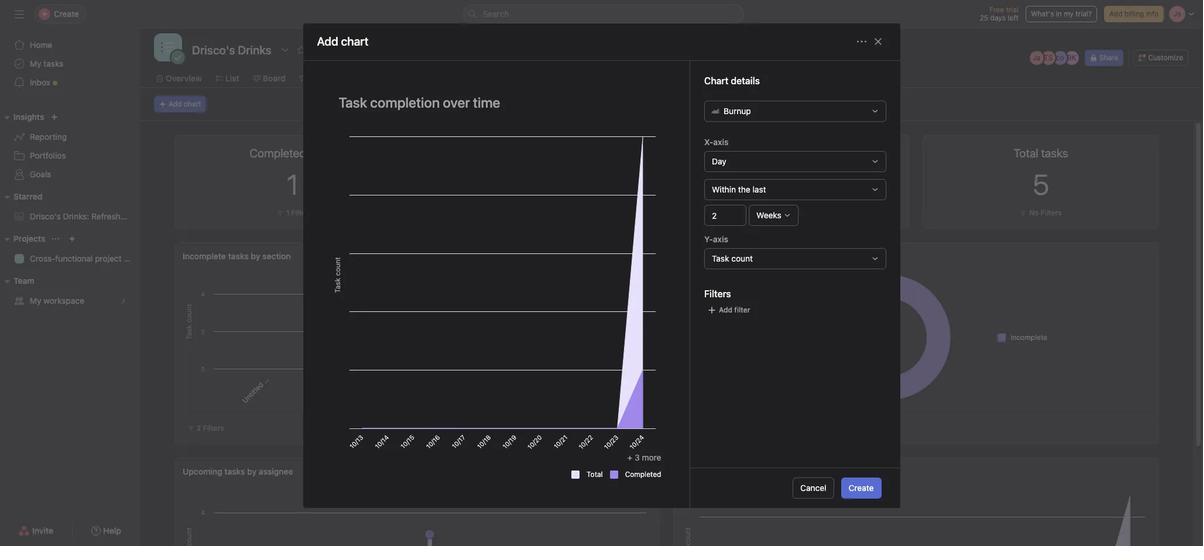 Task type: locate. For each thing, give the bounding box(es) containing it.
0 vertical spatial my
[[30, 59, 41, 69]]

axis up day on the top right of the page
[[713, 137, 729, 147]]

tasks left 'by'
[[703, 251, 724, 261]]

board
[[263, 73, 286, 83]]

home
[[30, 40, 52, 50]]

starred
[[13, 192, 42, 202]]

tasks left by section
[[228, 251, 249, 261]]

1 horizontal spatial incomplete
[[1011, 333, 1048, 342]]

filter
[[292, 209, 309, 217], [791, 209, 808, 217]]

add chart
[[317, 35, 369, 48]]

refreshment
[[91, 212, 140, 221]]

burnup button
[[705, 101, 887, 122]]

axis for x-
[[713, 137, 729, 147]]

0 horizontal spatial 1 filter button
[[274, 207, 312, 219]]

2 vertical spatial add
[[719, 306, 733, 315]]

add chart button
[[154, 96, 206, 112]]

what's in my trial?
[[1032, 9, 1093, 18]]

1 horizontal spatial task
[[712, 254, 729, 264]]

None number field
[[705, 205, 747, 226]]

home link
[[6, 36, 133, 54]]

chart
[[184, 100, 201, 108]]

1 vertical spatial axis
[[713, 234, 729, 244]]

0 vertical spatial incomplete
[[183, 251, 226, 261]]

Task completion over time text field
[[331, 89, 662, 116]]

tasks
[[44, 59, 63, 69], [228, 251, 249, 261], [703, 251, 724, 261], [225, 467, 245, 477]]

task
[[712, 254, 729, 264], [682, 467, 700, 477]]

1 axis from the top
[[713, 137, 729, 147]]

add billing info button
[[1105, 6, 1165, 22]]

tasks right 'upcoming' at the bottom left of page
[[225, 467, 245, 477]]

trial
[[1007, 5, 1019, 14]]

cancel button
[[793, 478, 835, 499]]

team button
[[0, 274, 34, 288]]

4 button
[[534, 168, 551, 201]]

1 filter down 1 button
[[286, 209, 309, 217]]

1 horizontal spatial 1 filter
[[785, 209, 808, 217]]

what's in my trial? button
[[1026, 6, 1098, 22]]

my down team
[[30, 296, 41, 306]]

tasks for my
[[44, 59, 63, 69]]

drinks:
[[63, 212, 89, 221]]

filter down 1 button
[[292, 209, 309, 217]]

add inside dropdown button
[[719, 306, 733, 315]]

invite button
[[11, 521, 61, 542]]

day
[[712, 156, 727, 166]]

1 filter
[[286, 209, 309, 217], [785, 209, 808, 217]]

0 horizontal spatial add
[[169, 100, 182, 108]]

+ 3 more button
[[628, 453, 662, 463]]

1 vertical spatial task
[[682, 467, 700, 477]]

1 filter button down 1 button
[[274, 207, 312, 219]]

0 vertical spatial add
[[1110, 9, 1123, 18]]

0 vertical spatial filters
[[1042, 209, 1063, 217]]

1 vertical spatial my
[[30, 296, 41, 306]]

cross-
[[30, 254, 55, 264]]

1 vertical spatial filters
[[705, 289, 731, 299]]

0 vertical spatial task
[[712, 254, 729, 264]]

chart details
[[705, 75, 760, 86]]

ja
[[1034, 53, 1041, 62]]

search list box
[[463, 5, 744, 23]]

incomplete for incomplete tasks by section
[[183, 251, 226, 261]]

1 1 filter from the left
[[286, 209, 309, 217]]

1 filter button down within the last popup button
[[773, 207, 811, 219]]

2 my from the top
[[30, 296, 41, 306]]

filters
[[1042, 209, 1063, 217], [705, 289, 731, 299], [203, 424, 224, 433]]

projects button
[[0, 232, 45, 246]]

3
[[635, 453, 640, 463]]

insights
[[13, 112, 44, 122]]

goals
[[30, 169, 51, 179]]

2 1 filter from the left
[[785, 209, 808, 217]]

1 horizontal spatial 1 filter button
[[773, 207, 811, 219]]

0 horizontal spatial filter
[[292, 209, 309, 217]]

2 vertical spatial filters
[[203, 424, 224, 433]]

1 vertical spatial incomplete
[[1011, 333, 1048, 342]]

within the last button
[[705, 179, 887, 200]]

add for add billing info
[[1110, 9, 1123, 18]]

goals link
[[6, 165, 133, 184]]

2 1 filter button from the left
[[773, 207, 811, 219]]

1 vertical spatial add
[[169, 100, 182, 108]]

task inside dropdown button
[[712, 254, 729, 264]]

add left billing on the right top of page
[[1110, 9, 1123, 18]]

add left the chart
[[169, 100, 182, 108]]

days
[[991, 13, 1007, 22]]

add chart
[[169, 100, 201, 108]]

1 vertical spatial total
[[587, 470, 603, 479]]

tasks for incomplete
[[228, 251, 249, 261]]

global element
[[0, 29, 140, 99]]

upcoming tasks by assignee
[[183, 467, 293, 477]]

overdue tasks
[[755, 146, 829, 160]]

0 vertical spatial total
[[682, 251, 701, 261]]

day button
[[705, 151, 887, 172]]

1 horizontal spatial filter
[[791, 209, 808, 217]]

2 horizontal spatial add
[[1110, 9, 1123, 18]]

0 horizontal spatial total
[[587, 470, 603, 479]]

by
[[726, 251, 735, 261]]

1 filter down within the last popup button
[[785, 209, 808, 217]]

total left 'by'
[[682, 251, 701, 261]]

1 filter for 0
[[785, 209, 808, 217]]

add inside button
[[1110, 9, 1123, 18]]

2 horizontal spatial filters
[[1042, 209, 1063, 217]]

within
[[712, 184, 736, 194]]

ts
[[1045, 53, 1054, 62]]

0 horizontal spatial filters
[[203, 424, 224, 433]]

task left 'completion'
[[682, 467, 700, 477]]

add inside button
[[169, 100, 182, 108]]

left
[[1009, 13, 1019, 22]]

1 down 1 button
[[286, 209, 290, 217]]

1 filter button for 0
[[773, 207, 811, 219]]

task down y-axis
[[712, 254, 729, 264]]

my inside my workspace 'link'
[[30, 296, 41, 306]]

None text field
[[189, 39, 275, 60]]

create button
[[842, 478, 882, 499]]

1 my from the top
[[30, 59, 41, 69]]

reporting link
[[6, 128, 133, 146]]

info
[[1147, 9, 1159, 18]]

incomplete
[[183, 251, 226, 261], [1011, 333, 1048, 342]]

task count button
[[705, 248, 887, 269]]

inbox
[[30, 77, 50, 87]]

recommendation
[[142, 212, 208, 221]]

total left completed
[[587, 470, 603, 479]]

1 filter for 1
[[286, 209, 309, 217]]

1 horizontal spatial total
[[682, 251, 701, 261]]

x-
[[705, 137, 713, 147]]

cross-functional project plan
[[30, 254, 140, 264]]

tasks inside global element
[[44, 59, 63, 69]]

reporting
[[30, 132, 67, 142]]

insights element
[[0, 107, 140, 186]]

add left 'filter'
[[719, 306, 733, 315]]

add for add chart
[[169, 100, 182, 108]]

overview
[[166, 73, 202, 83]]

untitled section
[[240, 362, 284, 405]]

0 vertical spatial axis
[[713, 137, 729, 147]]

axis up 'by'
[[713, 234, 729, 244]]

filters inside "button"
[[203, 424, 224, 433]]

completion
[[702, 467, 745, 477]]

tasks down the home
[[44, 59, 63, 69]]

my up the inbox
[[30, 59, 41, 69]]

weeks button
[[749, 205, 799, 226]]

my tasks link
[[6, 54, 133, 73]]

add for add filter
[[719, 306, 733, 315]]

filters right no
[[1042, 209, 1063, 217]]

1 filter button
[[274, 207, 312, 219], [773, 207, 811, 219]]

teams element
[[0, 271, 140, 313]]

1 1 filter button from the left
[[274, 207, 312, 219]]

1 horizontal spatial add
[[719, 306, 733, 315]]

portfolios
[[30, 151, 66, 161]]

2 filter from the left
[[791, 209, 808, 217]]

1 right weeks
[[785, 209, 789, 217]]

completed
[[626, 470, 662, 479]]

incomplete tasks by section
[[183, 251, 291, 261]]

1 filter from the left
[[292, 209, 309, 217]]

search button
[[463, 5, 744, 23]]

filters right 2
[[203, 424, 224, 433]]

0 horizontal spatial 1 filter
[[286, 209, 309, 217]]

0 horizontal spatial incomplete
[[183, 251, 226, 261]]

filters inside button
[[1042, 209, 1063, 217]]

more actions image
[[857, 37, 867, 47]]

upcoming
[[183, 467, 222, 477]]

total tasks by completion status
[[682, 251, 807, 261]]

my
[[1065, 9, 1074, 18]]

share button
[[1085, 50, 1124, 66]]

free
[[990, 5, 1005, 14]]

count
[[732, 254, 753, 264]]

the
[[738, 184, 751, 194]]

total tasks
[[1014, 146, 1069, 160]]

0 horizontal spatial task
[[682, 467, 700, 477]]

filters up the add filter dropdown button
[[705, 289, 731, 299]]

y-
[[705, 234, 713, 244]]

2 axis from the top
[[713, 234, 729, 244]]

filter down within the last popup button
[[791, 209, 808, 217]]

my
[[30, 59, 41, 69], [30, 296, 41, 306]]

by assignee
[[247, 467, 293, 477]]

trial?
[[1076, 9, 1093, 18]]

my inside my tasks link
[[30, 59, 41, 69]]

add filter
[[719, 306, 751, 315]]



Task type: vqa. For each thing, say whether or not it's contained in the screenshot.
Incomplete's Incomplete
yes



Task type: describe. For each thing, give the bounding box(es) containing it.
completed tasks
[[250, 146, 336, 160]]

inbox link
[[6, 73, 133, 92]]

2 filters button
[[182, 421, 229, 437]]

axis for y-
[[713, 234, 729, 244]]

task count
[[712, 254, 753, 264]]

0 button
[[784, 168, 801, 201]]

total for total
[[587, 470, 603, 479]]

starred button
[[0, 190, 42, 204]]

completion status
[[737, 251, 807, 261]]

list link
[[216, 72, 240, 85]]

my workspace
[[30, 296, 84, 306]]

no filters button
[[1018, 207, 1066, 219]]

portfolios link
[[6, 146, 133, 165]]

filter
[[735, 306, 751, 315]]

5
[[1033, 168, 1050, 201]]

drisco's drinks: refreshment recommendation
[[30, 212, 208, 221]]

hide sidebar image
[[15, 9, 24, 19]]

invite
[[32, 526, 53, 536]]

no
[[1030, 209, 1040, 217]]

bk
[[1068, 53, 1077, 62]]

my for my workspace
[[30, 296, 41, 306]]

tasks for total
[[703, 251, 724, 261]]

filter for 0
[[791, 209, 808, 217]]

task for task completion over time
[[682, 467, 700, 477]]

over time
[[747, 467, 783, 477]]

more
[[642, 453, 662, 463]]

filters for total tasks
[[1042, 209, 1063, 217]]

drisco's
[[30, 212, 61, 221]]

cross-functional project plan link
[[6, 250, 140, 268]]

4
[[534, 168, 551, 201]]

total for total tasks by completion status
[[682, 251, 701, 261]]

2
[[197, 424, 201, 433]]

create
[[849, 483, 874, 493]]

project
[[95, 254, 122, 264]]

25
[[981, 13, 989, 22]]

1 horizontal spatial filters
[[705, 289, 731, 299]]

drisco's drinks: refreshment recommendation link
[[6, 207, 208, 226]]

in
[[1057, 9, 1063, 18]]

co
[[1057, 53, 1065, 62]]

filter for 1
[[292, 209, 309, 217]]

share
[[1100, 53, 1119, 62]]

overview link
[[156, 72, 202, 85]]

filters for incomplete tasks by section
[[203, 424, 224, 433]]

task for task count
[[712, 254, 729, 264]]

projects
[[13, 234, 45, 244]]

team
[[13, 276, 34, 286]]

weeks
[[757, 210, 782, 220]]

2 filters
[[197, 424, 224, 433]]

1 button
[[287, 168, 299, 201]]

list
[[225, 73, 240, 83]]

untitled
[[240, 381, 265, 405]]

last
[[753, 184, 766, 194]]

+ 3 more
[[628, 453, 662, 463]]

free trial 25 days left
[[981, 5, 1019, 22]]

projects element
[[0, 228, 140, 271]]

cancel
[[801, 483, 827, 493]]

search
[[483, 9, 509, 19]]

incomplete for incomplete
[[1011, 333, 1048, 342]]

5 button
[[1033, 168, 1050, 201]]

by section
[[251, 251, 291, 261]]

my workspace link
[[6, 292, 133, 311]]

close image
[[874, 37, 883, 47]]

task completion over time
[[682, 467, 783, 477]]

0
[[784, 168, 801, 201]]

list image
[[161, 40, 175, 54]]

1 filter button for 1
[[274, 207, 312, 219]]

add billing info
[[1110, 9, 1159, 18]]

1 for 1
[[286, 209, 290, 217]]

add to starred image
[[297, 45, 306, 54]]

no filters
[[1030, 209, 1063, 217]]

1 down completed tasks
[[287, 168, 299, 201]]

1 for 0
[[785, 209, 789, 217]]

tasks for upcoming
[[225, 467, 245, 477]]

starred element
[[0, 186, 208, 228]]

my for my tasks
[[30, 59, 41, 69]]

x-axis
[[705, 137, 729, 147]]

within the last
[[712, 184, 766, 194]]

my tasks
[[30, 59, 63, 69]]

burnup
[[724, 106, 751, 116]]

section
[[260, 362, 284, 385]]

y-axis
[[705, 234, 729, 244]]

add filter button
[[705, 302, 753, 319]]



